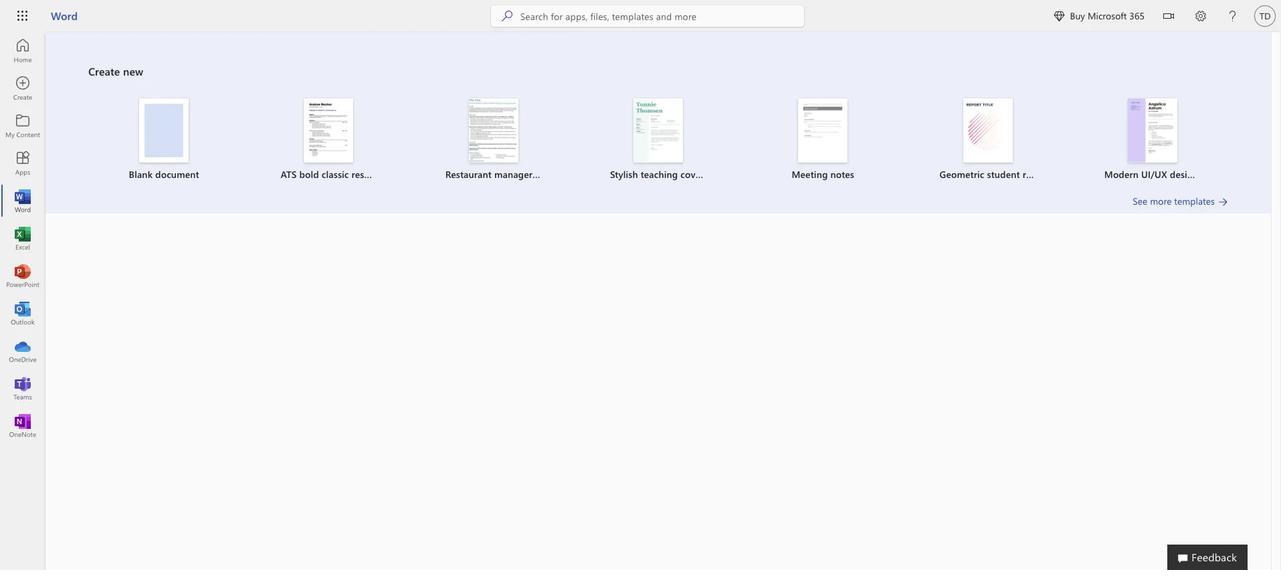 Task type: describe. For each thing, give the bounding box(es) containing it.
word
[[51, 9, 78, 23]]

buy
[[1071, 9, 1086, 22]]

ats
[[281, 168, 297, 181]]

restaurant manager resume element
[[419, 98, 568, 188]]

onedrive image
[[16, 344, 29, 357]]

document
[[155, 168, 199, 181]]

teaching
[[641, 168, 678, 181]]

feedback
[[1192, 550, 1238, 564]]

modern ui/ux designer cover letter element
[[1079, 98, 1260, 188]]

outlook image
[[16, 307, 29, 320]]


[[1164, 11, 1175, 21]]

ats bold classic resume image
[[304, 98, 354, 163]]

more
[[1151, 195, 1173, 208]]

modern
[[1105, 168, 1139, 181]]


[[1055, 11, 1065, 21]]

 button
[[1153, 0, 1186, 35]]

create image
[[16, 82, 29, 95]]

create
[[88, 64, 120, 78]]

modern ui/ux designer cover letter image
[[1129, 98, 1178, 163]]

see more templates button
[[1134, 195, 1229, 208]]

restaurant manager resume image
[[469, 98, 519, 163]]

home image
[[16, 44, 29, 58]]

365
[[1130, 9, 1145, 22]]

onenote image
[[16, 419, 29, 432]]

geometric
[[940, 168, 985, 181]]

apps image
[[16, 157, 29, 170]]

stylish teaching cover letter
[[611, 168, 730, 181]]

powerpoint image
[[16, 269, 29, 282]]

 buy microsoft 365
[[1055, 9, 1145, 22]]

ats bold classic resume element
[[255, 98, 403, 188]]

meeting
[[792, 168, 828, 181]]

ui/ux
[[1142, 168, 1168, 181]]

report
[[1023, 168, 1051, 181]]

meeting notes
[[792, 168, 855, 181]]

meeting notes element
[[749, 98, 898, 188]]

student
[[988, 168, 1021, 181]]

none search field inside word banner
[[491, 5, 804, 27]]



Task type: vqa. For each thing, say whether or not it's contained in the screenshot.
1st Name Document cell
no



Task type: locate. For each thing, give the bounding box(es) containing it.
designer
[[1171, 168, 1208, 181]]

None search field
[[491, 5, 804, 27]]

1 horizontal spatial resume
[[536, 168, 567, 181]]

new
[[123, 64, 143, 78]]

2 letter from the left
[[1237, 168, 1260, 181]]

Search box. Suggestions appear as you type. search field
[[521, 5, 804, 27]]

stylish teaching cover letter image
[[634, 98, 683, 163]]

resume right manager
[[536, 168, 567, 181]]

word image
[[16, 194, 29, 208]]

ats bold classic resume
[[281, 168, 383, 181]]

notes
[[831, 168, 855, 181]]

1 horizontal spatial letter
[[1237, 168, 1260, 181]]

0 horizontal spatial letter
[[707, 168, 730, 181]]

1 cover from the left
[[681, 168, 705, 181]]

1 horizontal spatial cover
[[1211, 168, 1234, 181]]

0 horizontal spatial cover
[[681, 168, 705, 181]]

blank
[[129, 168, 153, 181]]

teams image
[[16, 382, 29, 395]]

cover
[[681, 168, 705, 181], [1211, 168, 1234, 181]]

geometric student report image
[[964, 98, 1013, 163]]

stylish teaching cover letter element
[[584, 98, 733, 188]]

manager
[[495, 168, 533, 181]]

resume
[[352, 168, 383, 181], [536, 168, 567, 181]]

letter inside modern ui/ux designer cover letter element
[[1237, 168, 1260, 181]]

excel image
[[16, 232, 29, 245]]

letter inside stylish teaching cover letter element
[[707, 168, 730, 181]]

templates
[[1175, 195, 1216, 208]]

blank document element
[[90, 98, 239, 188]]

blank document
[[129, 168, 199, 181]]

2 resume from the left
[[536, 168, 567, 181]]

feedback button
[[1168, 545, 1248, 570]]

0 horizontal spatial resume
[[352, 168, 383, 181]]

see
[[1134, 195, 1148, 208]]

navigation
[[0, 32, 46, 444]]

resume right classic
[[352, 168, 383, 181]]

geometric student report
[[940, 168, 1051, 181]]

microsoft
[[1088, 9, 1128, 22]]

restaurant
[[446, 168, 492, 181]]

td
[[1260, 11, 1271, 21]]

2 cover from the left
[[1211, 168, 1234, 181]]

meeting notes image
[[799, 98, 848, 163]]

create new
[[88, 64, 143, 78]]

letter
[[707, 168, 730, 181], [1237, 168, 1260, 181]]

classic
[[322, 168, 349, 181]]

see more templates
[[1134, 195, 1216, 208]]

letter right designer
[[1237, 168, 1260, 181]]

cover right teaching
[[681, 168, 705, 181]]

restaurant manager resume
[[446, 168, 567, 181]]

word banner
[[0, 0, 1282, 35]]

stylish
[[611, 168, 638, 181]]

1 resume from the left
[[352, 168, 383, 181]]

1 letter from the left
[[707, 168, 730, 181]]

my content image
[[16, 119, 29, 133]]

cover right designer
[[1211, 168, 1234, 181]]

bold
[[300, 168, 319, 181]]

td button
[[1250, 0, 1282, 32]]

modern ui/ux designer cover letter
[[1105, 168, 1260, 181]]

letter right teaching
[[707, 168, 730, 181]]

geometric student report element
[[914, 98, 1063, 188]]



